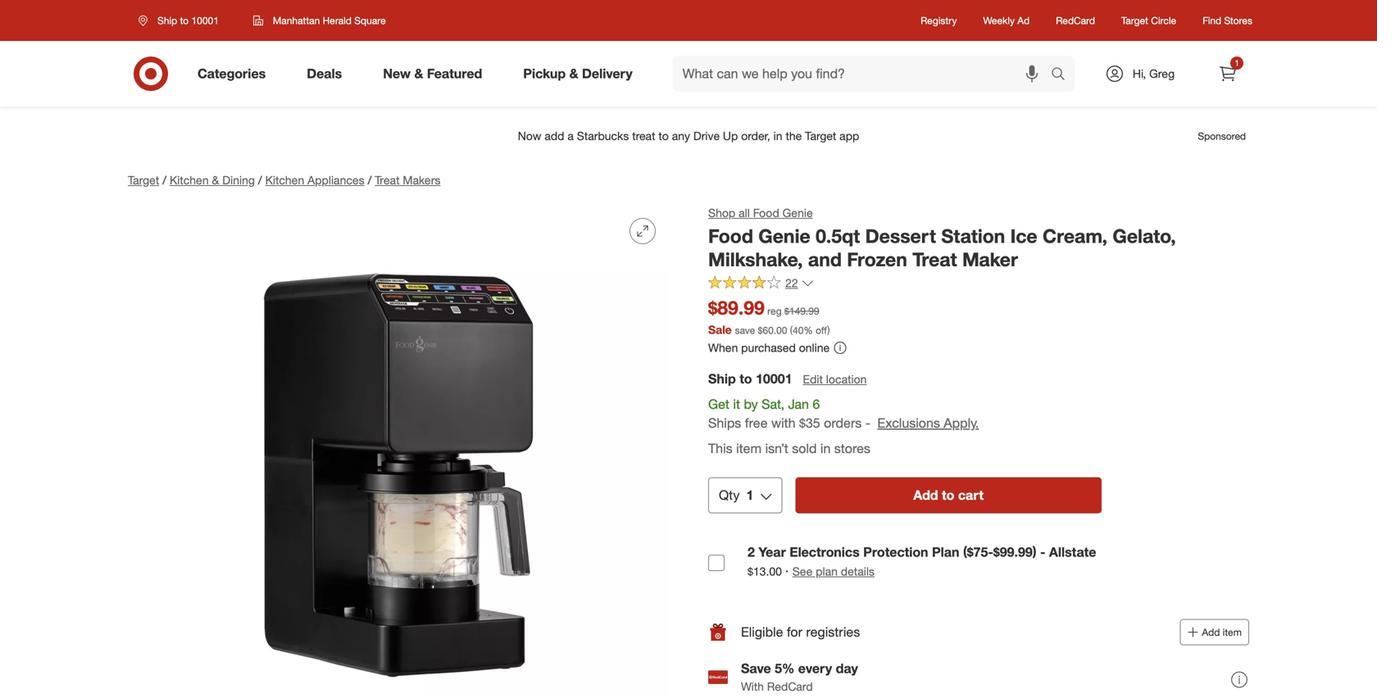 Task type: describe. For each thing, give the bounding box(es) containing it.
cart
[[958, 488, 984, 504]]

to inside dropdown button
[[180, 14, 189, 27]]

get
[[708, 397, 730, 413]]

search
[[1044, 67, 1083, 83]]

- inside get it by sat, jan 6 ships free with $35 orders - exclusions apply.
[[866, 415, 871, 431]]

deals link
[[293, 56, 363, 92]]

add to cart
[[914, 488, 984, 504]]

60.00
[[763, 324, 788, 336]]

greg
[[1150, 66, 1175, 81]]

advertisement region
[[115, 116, 1263, 156]]

$89.99 reg $149.99 sale save $ 60.00 ( 40 % off )
[[708, 296, 830, 337]]

manhattan
[[273, 14, 320, 27]]

this
[[708, 441, 733, 457]]

get it by sat, jan 6 ships free with $35 orders - exclusions apply.
[[708, 397, 979, 431]]

edit location
[[803, 372, 867, 387]]

1 horizontal spatial redcard
[[1056, 14, 1096, 27]]

shop all food genie food genie 0.5qt dessert station ice cream, gelato, milkshake, and frozen treat maker
[[708, 206, 1176, 271]]

save
[[741, 661, 771, 677]]

kitchen & dining link
[[170, 173, 255, 187]]

makers
[[403, 173, 441, 187]]

apply.
[[944, 415, 979, 431]]

this item isn't sold in stores
[[708, 441, 871, 457]]

year
[[759, 545, 786, 561]]

$89.99
[[708, 296, 765, 319]]

search button
[[1044, 56, 1083, 95]]

save 5% every day with redcard
[[741, 661, 858, 694]]

herald
[[323, 14, 352, 27]]

target circle
[[1122, 14, 1177, 27]]

0 vertical spatial 1
[[1235, 58, 1240, 68]]

1 horizontal spatial 10001
[[756, 371, 793, 387]]

dessert
[[866, 225, 936, 248]]

hi,
[[1133, 66, 1146, 81]]

treat makers link
[[375, 173, 441, 187]]

item for this
[[736, 441, 762, 457]]

stores
[[835, 441, 871, 457]]

exclusions
[[878, 415, 940, 431]]

22
[[786, 276, 798, 290]]

weekly ad link
[[984, 13, 1030, 28]]

stores
[[1225, 14, 1253, 27]]

with
[[741, 680, 764, 694]]

eligible
[[741, 625, 783, 641]]

add for add to cart
[[914, 488, 939, 504]]

0 vertical spatial genie
[[783, 206, 813, 220]]

1 vertical spatial ship
[[708, 371, 736, 387]]

new
[[383, 66, 411, 82]]

add item button
[[1180, 620, 1250, 646]]

item for add
[[1223, 627, 1242, 639]]

5%
[[775, 661, 795, 677]]

protection
[[864, 545, 929, 561]]

by
[[744, 397, 758, 413]]

milkshake,
[[708, 248, 803, 271]]

free
[[745, 415, 768, 431]]

target circle link
[[1122, 13, 1177, 28]]

add for add item
[[1202, 627, 1220, 639]]

& for new
[[414, 66, 423, 82]]

purchased
[[741, 341, 796, 355]]

1 vertical spatial genie
[[759, 225, 811, 248]]

with
[[772, 415, 796, 431]]

shop
[[708, 206, 736, 220]]

station
[[942, 225, 1006, 248]]

registry
[[921, 14, 957, 27]]

target for target circle
[[1122, 14, 1149, 27]]

2 year electronics protection plan ($75-$99.99) - allstate $13.00 · see plan details
[[748, 545, 1097, 579]]

in
[[821, 441, 831, 457]]

orders
[[824, 415, 862, 431]]

3 / from the left
[[368, 173, 372, 187]]

categories
[[198, 66, 266, 82]]

$99.99)
[[994, 545, 1037, 561]]

redcard link
[[1056, 13, 1096, 28]]

save
[[735, 324, 755, 336]]

%
[[804, 324, 813, 336]]

0 horizontal spatial 1
[[746, 488, 754, 504]]

it
[[733, 397, 740, 413]]

find stores
[[1203, 14, 1253, 27]]

$13.00
[[748, 565, 782, 579]]

treat inside shop all food genie food genie 0.5qt dessert station ice cream, gelato, milkshake, and frozen treat maker
[[913, 248, 957, 271]]

manhattan herald square
[[273, 14, 386, 27]]

edit
[[803, 372, 823, 387]]

1 link
[[1210, 56, 1246, 92]]

0.5qt
[[816, 225, 860, 248]]

off
[[816, 324, 828, 336]]

every
[[798, 661, 832, 677]]



Task type: locate. For each thing, give the bounding box(es) containing it.
0 horizontal spatial treat
[[375, 173, 400, 187]]

1 horizontal spatial treat
[[913, 248, 957, 271]]

ship to 10001 up categories
[[157, 14, 219, 27]]

to up by
[[740, 371, 752, 387]]

redcard inside save 5% every day with redcard
[[767, 680, 813, 694]]

for
[[787, 625, 803, 641]]

$149.99
[[785, 305, 820, 317]]

0 horizontal spatial to
[[180, 14, 189, 27]]

exclusions apply. button
[[878, 414, 979, 433]]

food
[[753, 206, 780, 220], [708, 225, 753, 248]]

genie
[[783, 206, 813, 220], [759, 225, 811, 248]]

circle
[[1151, 14, 1177, 27]]

-
[[866, 415, 871, 431], [1041, 545, 1046, 561]]

& for pickup
[[570, 66, 579, 82]]

/ right appliances
[[368, 173, 372, 187]]

- right orders
[[866, 415, 871, 431]]

add item
[[1202, 627, 1242, 639]]

1 horizontal spatial kitchen
[[265, 173, 304, 187]]

food right all
[[753, 206, 780, 220]]

see
[[793, 565, 813, 579]]

find
[[1203, 14, 1222, 27]]

0 horizontal spatial &
[[212, 173, 219, 187]]

&
[[414, 66, 423, 82], [570, 66, 579, 82], [212, 173, 219, 187]]

qty 1
[[719, 488, 754, 504]]

to up categories link
[[180, 14, 189, 27]]

redcard right ad
[[1056, 14, 1096, 27]]

1 kitchen from the left
[[170, 173, 209, 187]]

appliances
[[308, 173, 365, 187]]

2 horizontal spatial /
[[368, 173, 372, 187]]

1 vertical spatial ship to 10001
[[708, 371, 793, 387]]

details
[[841, 565, 875, 579]]

see plan details button
[[793, 564, 875, 580]]

redcard down 5%
[[767, 680, 813, 694]]

1 vertical spatial 10001
[[756, 371, 793, 387]]

0 horizontal spatial target
[[128, 173, 159, 187]]

food down shop
[[708, 225, 753, 248]]

2 horizontal spatial to
[[942, 488, 955, 504]]

delivery
[[582, 66, 633, 82]]

kitchen
[[170, 173, 209, 187], [265, 173, 304, 187]]

online
[[799, 341, 830, 355]]

edit location button
[[802, 371, 868, 389]]

location
[[826, 372, 867, 387]]

target for target / kitchen & dining / kitchen appliances / treat makers
[[128, 173, 159, 187]]

hi, greg
[[1133, 66, 1175, 81]]

0 vertical spatial treat
[[375, 173, 400, 187]]

1 vertical spatial -
[[1041, 545, 1046, 561]]

/
[[163, 173, 166, 187], [258, 173, 262, 187], [368, 173, 372, 187]]

10001
[[191, 14, 219, 27], [756, 371, 793, 387]]

1 horizontal spatial /
[[258, 173, 262, 187]]

& left dining
[[212, 173, 219, 187]]

ship to 10001 inside dropdown button
[[157, 14, 219, 27]]

2 / from the left
[[258, 173, 262, 187]]

0 vertical spatial redcard
[[1056, 14, 1096, 27]]

·
[[785, 563, 789, 579]]

treat
[[375, 173, 400, 187], [913, 248, 957, 271]]

0 vertical spatial target
[[1122, 14, 1149, 27]]

new & featured
[[383, 66, 482, 82]]

eligible for registries
[[741, 625, 860, 641]]

1 vertical spatial 1
[[746, 488, 754, 504]]

allstate
[[1050, 545, 1097, 561]]

add
[[914, 488, 939, 504], [1202, 627, 1220, 639]]

manhattan herald square button
[[243, 6, 397, 35]]

2 horizontal spatial &
[[570, 66, 579, 82]]

ice
[[1011, 225, 1038, 248]]

0 vertical spatial 10001
[[191, 14, 219, 27]]

1 horizontal spatial to
[[740, 371, 752, 387]]

None checkbox
[[708, 555, 725, 572]]

1 right 'qty'
[[746, 488, 754, 504]]

0 vertical spatial ship
[[157, 14, 177, 27]]

1 horizontal spatial target
[[1122, 14, 1149, 27]]

2
[[748, 545, 755, 561]]

genie up milkshake,
[[759, 225, 811, 248]]

ships
[[708, 415, 742, 431]]

0 vertical spatial to
[[180, 14, 189, 27]]

1 horizontal spatial ship to 10001
[[708, 371, 793, 387]]

0 horizontal spatial 10001
[[191, 14, 219, 27]]

& right pickup
[[570, 66, 579, 82]]

to inside 'button'
[[942, 488, 955, 504]]

0 horizontal spatial kitchen
[[170, 173, 209, 187]]

10001 inside dropdown button
[[191, 14, 219, 27]]

1 vertical spatial target
[[128, 173, 159, 187]]

1 vertical spatial food
[[708, 225, 753, 248]]

0 horizontal spatial ship
[[157, 14, 177, 27]]

registry link
[[921, 13, 957, 28]]

plan
[[932, 545, 960, 561]]

when
[[708, 341, 738, 355]]

10001 up sat,
[[756, 371, 793, 387]]

pickup & delivery
[[523, 66, 633, 82]]

reg
[[768, 305, 782, 317]]

day
[[836, 661, 858, 677]]

- right $99.99)
[[1041, 545, 1046, 561]]

add to cart button
[[796, 478, 1102, 514]]

0 horizontal spatial add
[[914, 488, 939, 504]]

jan
[[788, 397, 809, 413]]

0 vertical spatial food
[[753, 206, 780, 220]]

food genie 0.5qt dessert station ice cream, gelato, milkshake, and frozen treat maker, 1 of 15 image
[[128, 205, 669, 695]]

new & featured link
[[369, 56, 503, 92]]

add inside 'button'
[[914, 488, 939, 504]]

10001 up categories
[[191, 14, 219, 27]]

0 vertical spatial item
[[736, 441, 762, 457]]

ship
[[157, 14, 177, 27], [708, 371, 736, 387]]

)
[[828, 324, 830, 336]]

0 horizontal spatial /
[[163, 173, 166, 187]]

sale
[[708, 323, 732, 337]]

to left cart at the right of page
[[942, 488, 955, 504]]

add inside button
[[1202, 627, 1220, 639]]

1 horizontal spatial -
[[1041, 545, 1046, 561]]

deals
[[307, 66, 342, 82]]

0 horizontal spatial -
[[866, 415, 871, 431]]

item inside button
[[1223, 627, 1242, 639]]

when purchased online
[[708, 341, 830, 355]]

qty
[[719, 488, 740, 504]]

0 horizontal spatial item
[[736, 441, 762, 457]]

1 / from the left
[[163, 173, 166, 187]]

2 vertical spatial to
[[942, 488, 955, 504]]

1 horizontal spatial ship
[[708, 371, 736, 387]]

1 down the stores
[[1235, 58, 1240, 68]]

0 vertical spatial add
[[914, 488, 939, 504]]

0 vertical spatial ship to 10001
[[157, 14, 219, 27]]

($75-
[[963, 545, 994, 561]]

ad
[[1018, 14, 1030, 27]]

all
[[739, 206, 750, 220]]

sat,
[[762, 397, 785, 413]]

item
[[736, 441, 762, 457], [1223, 627, 1242, 639]]

genie right all
[[783, 206, 813, 220]]

target left kitchen & dining link
[[128, 173, 159, 187]]

target link
[[128, 173, 159, 187]]

pickup
[[523, 66, 566, 82]]

1 horizontal spatial item
[[1223, 627, 1242, 639]]

registries
[[806, 625, 860, 641]]

square
[[354, 14, 386, 27]]

categories link
[[184, 56, 286, 92]]

& right new
[[414, 66, 423, 82]]

1 horizontal spatial &
[[414, 66, 423, 82]]

pickup & delivery link
[[509, 56, 653, 92]]

What can we help you find? suggestions appear below search field
[[673, 56, 1055, 92]]

frozen
[[847, 248, 908, 271]]

1 vertical spatial to
[[740, 371, 752, 387]]

and
[[808, 248, 842, 271]]

target / kitchen & dining / kitchen appliances / treat makers
[[128, 173, 441, 187]]

kitchen right target link in the top of the page
[[170, 173, 209, 187]]

- inside 2 year electronics protection plan ($75-$99.99) - allstate $13.00 · see plan details
[[1041, 545, 1046, 561]]

0 vertical spatial -
[[866, 415, 871, 431]]

1 horizontal spatial add
[[1202, 627, 1220, 639]]

plan
[[816, 565, 838, 579]]

2 kitchen from the left
[[265, 173, 304, 187]]

1 vertical spatial item
[[1223, 627, 1242, 639]]

target
[[1122, 14, 1149, 27], [128, 173, 159, 187]]

to
[[180, 14, 189, 27], [740, 371, 752, 387], [942, 488, 955, 504]]

target left circle
[[1122, 14, 1149, 27]]

treat left makers
[[375, 173, 400, 187]]

ship inside dropdown button
[[157, 14, 177, 27]]

gelato,
[[1113, 225, 1176, 248]]

/ right target link in the top of the page
[[163, 173, 166, 187]]

1 vertical spatial treat
[[913, 248, 957, 271]]

1 horizontal spatial 1
[[1235, 58, 1240, 68]]

1 vertical spatial redcard
[[767, 680, 813, 694]]

1 vertical spatial add
[[1202, 627, 1220, 639]]

sold
[[792, 441, 817, 457]]

0 horizontal spatial redcard
[[767, 680, 813, 694]]

target inside target circle link
[[1122, 14, 1149, 27]]

treat down dessert
[[913, 248, 957, 271]]

kitchen right dining
[[265, 173, 304, 187]]

ship to 10001 up by
[[708, 371, 793, 387]]

ship to 10001 button
[[128, 6, 236, 35]]

0 horizontal spatial ship to 10001
[[157, 14, 219, 27]]

/ right dining
[[258, 173, 262, 187]]

cream,
[[1043, 225, 1108, 248]]



Task type: vqa. For each thing, say whether or not it's contained in the screenshot.
Heathered Gray icon
no



